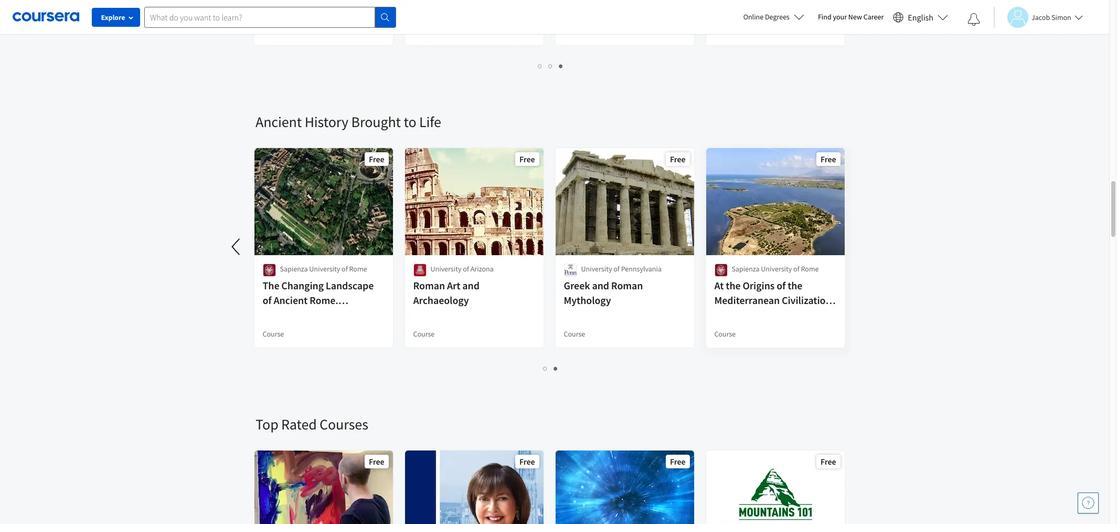 Task type: locate. For each thing, give the bounding box(es) containing it.
history inside the changing landscape of ancient rome. archaeology and history of the palatine hill
[[340, 308, 372, 321]]

0 horizontal spatial 1
[[538, 61, 543, 71]]

1 vertical spatial ancient
[[274, 294, 308, 307]]

3 free link from the left
[[555, 449, 696, 524]]

2 button for bottom 1 button
[[551, 362, 562, 374]]

1
[[538, 61, 543, 71], [544, 363, 548, 373]]

rome.
[[310, 294, 339, 307]]

2 sapienza university of rome image from the left
[[715, 264, 728, 277]]

0 horizontal spatial and
[[321, 308, 338, 321]]

archaeology down art
[[414, 294, 469, 307]]

1 horizontal spatial 2
[[554, 363, 558, 373]]

top rated courses
[[256, 415, 368, 434]]

1 button
[[535, 60, 546, 72], [541, 362, 551, 374]]

1 horizontal spatial and
[[463, 279, 480, 292]]

2 free link from the left
[[404, 449, 545, 524]]

1 horizontal spatial roman
[[612, 279, 644, 292]]

course link
[[254, 0, 394, 46], [404, 0, 545, 46], [555, 0, 696, 46], [706, 0, 846, 46]]

and right art
[[463, 279, 480, 292]]

1 horizontal spatial sapienza university of rome image
[[715, 264, 728, 277]]

of
[[342, 264, 348, 274], [464, 264, 470, 274], [614, 264, 620, 274], [794, 264, 800, 274], [263, 294, 272, 307], [374, 308, 383, 321]]

and inside "roman art and archaeology"
[[463, 279, 480, 292]]

online
[[744, 12, 764, 22]]

0 vertical spatial list
[[256, 60, 846, 72]]

1 horizontal spatial rome
[[802, 264, 820, 274]]

0 vertical spatial 2
[[549, 61, 553, 71]]

archaeology up palatine
[[263, 308, 319, 321]]

4 free link from the left
[[706, 449, 846, 524]]

course
[[263, 27, 284, 36], [414, 27, 435, 36], [564, 27, 586, 36], [715, 27, 737, 36], [263, 329, 284, 339], [414, 329, 435, 339], [564, 329, 586, 339], [715, 329, 737, 339]]

online degrees
[[744, 12, 790, 22]]

roman art and archaeology
[[414, 279, 480, 307]]

0 vertical spatial history
[[305, 112, 349, 131]]

ancient history brought to life
[[256, 112, 442, 131]]

life
[[420, 112, 442, 131]]

1 vertical spatial 1
[[544, 363, 548, 373]]

0 horizontal spatial 2
[[549, 61, 553, 71]]

history left brought
[[305, 112, 349, 131]]

1 list from the top
[[256, 60, 846, 72]]

and inside the changing landscape of ancient rome. archaeology and history of the palatine hill
[[321, 308, 338, 321]]

career
[[864, 12, 884, 22]]

and up mythology
[[593, 279, 610, 292]]

1 for 2 button in "ancient history brought to life carousel" element
[[544, 363, 548, 373]]

1 vertical spatial archaeology
[[263, 308, 319, 321]]

free
[[369, 154, 385, 164], [520, 154, 536, 164], [671, 154, 686, 164], [821, 154, 837, 164], [369, 456, 385, 467], [520, 456, 536, 467], [671, 456, 686, 467], [821, 456, 837, 467]]

explore
[[101, 13, 125, 22]]

roman down university of pennsylvania
[[612, 279, 644, 292]]

1 sapienza university of rome from the left
[[280, 264, 368, 274]]

1 roman from the left
[[414, 279, 446, 292]]

1 horizontal spatial sapienza
[[732, 264, 760, 274]]

0 horizontal spatial rome
[[350, 264, 368, 274]]

university of arizona
[[431, 264, 494, 274]]

history
[[305, 112, 349, 131], [340, 308, 372, 321]]

1 vertical spatial 1 button
[[541, 362, 551, 374]]

2 for 2 button in "ancient history brought to life carousel" element
[[554, 363, 558, 373]]

2 button
[[546, 60, 556, 72], [551, 362, 562, 374]]

free link
[[254, 449, 394, 524], [404, 449, 545, 524], [555, 449, 696, 524], [706, 449, 846, 524]]

2 rome from the left
[[802, 264, 820, 274]]

1 inside "ancient history brought to life carousel" element
[[544, 363, 548, 373]]

2
[[549, 61, 553, 71], [554, 363, 558, 373]]

sapienza university of rome image
[[263, 264, 276, 277], [715, 264, 728, 277]]

online degrees button
[[735, 5, 813, 28]]

0 horizontal spatial roman
[[414, 279, 446, 292]]

to
[[404, 112, 417, 131]]

1 vertical spatial 2 button
[[551, 362, 562, 374]]

0 vertical spatial 2 button
[[546, 60, 556, 72]]

None search field
[[144, 7, 396, 28]]

find
[[819, 12, 832, 22]]

4 course link from the left
[[706, 0, 846, 46]]

rome
[[350, 264, 368, 274], [802, 264, 820, 274]]

1 vertical spatial history
[[340, 308, 372, 321]]

show notifications image
[[968, 13, 981, 26]]

pennsylvania
[[622, 264, 662, 274]]

jacob simon
[[1032, 12, 1072, 22]]

english
[[909, 12, 934, 22]]

0 horizontal spatial sapienza university of rome
[[280, 264, 368, 274]]

ancient inside the changing landscape of ancient rome. archaeology and history of the palatine hill
[[274, 294, 308, 307]]

chevron down image
[[40, 16, 48, 23]]

0 horizontal spatial sapienza university of rome image
[[263, 264, 276, 277]]

roman
[[414, 279, 446, 292], [612, 279, 644, 292]]

2 roman from the left
[[612, 279, 644, 292]]

0 vertical spatial 1 button
[[535, 60, 546, 72]]

archaeology
[[414, 294, 469, 307], [263, 308, 319, 321]]

and inside greek and roman mythology
[[593, 279, 610, 292]]

history down landscape
[[340, 308, 372, 321]]

2 button inside "ancient history brought to life carousel" element
[[551, 362, 562, 374]]

and
[[463, 279, 480, 292], [593, 279, 610, 292], [321, 308, 338, 321]]

jacob simon button
[[995, 7, 1084, 28]]

2 horizontal spatial and
[[593, 279, 610, 292]]

1 vertical spatial list
[[256, 362, 846, 374]]

sapienza
[[280, 264, 308, 274], [732, 264, 760, 274]]

2 sapienza from the left
[[732, 264, 760, 274]]

1 sapienza from the left
[[280, 264, 308, 274]]

english button
[[890, 0, 953, 34]]

0 vertical spatial 1
[[538, 61, 543, 71]]

landscape
[[326, 279, 374, 292]]

ancient
[[256, 112, 302, 131], [274, 294, 308, 307]]

1 vertical spatial 2
[[554, 363, 558, 373]]

the
[[263, 279, 280, 292]]

0 horizontal spatial sapienza
[[280, 264, 308, 274]]

sapienza for 2nd sapienza university of rome image
[[732, 264, 760, 274]]

and up hill
[[321, 308, 338, 321]]

1 horizontal spatial sapienza university of rome
[[732, 264, 820, 274]]

2 button for the top 1 button
[[546, 60, 556, 72]]

1 horizontal spatial archaeology
[[414, 294, 469, 307]]

1 horizontal spatial 1
[[544, 363, 548, 373]]

2 inside "ancient history brought to life carousel" element
[[554, 363, 558, 373]]

sapienza university of rome
[[280, 264, 368, 274], [732, 264, 820, 274]]

top rated courses carousel element
[[250, 383, 1118, 524]]

0 horizontal spatial archaeology
[[263, 308, 319, 321]]

list
[[256, 60, 846, 72], [256, 362, 846, 374]]

0 vertical spatial archaeology
[[414, 294, 469, 307]]

2 list from the top
[[256, 362, 846, 374]]

roman down university of arizona icon at the left bottom of the page
[[414, 279, 446, 292]]

greek and roman mythology
[[564, 279, 644, 307]]

university
[[310, 264, 341, 274], [431, 264, 462, 274], [582, 264, 613, 274], [762, 264, 793, 274]]



Task type: describe. For each thing, give the bounding box(es) containing it.
palatine
[[280, 323, 316, 336]]

1 rome from the left
[[350, 264, 368, 274]]

3 university from the left
[[582, 264, 613, 274]]

jacob
[[1032, 12, 1051, 22]]

your
[[834, 12, 848, 22]]

3 button
[[556, 60, 567, 72]]

new
[[849, 12, 863, 22]]

2 course link from the left
[[404, 0, 545, 46]]

coursera image
[[13, 9, 79, 25]]

university of pennsylvania image
[[564, 264, 578, 277]]

top
[[256, 415, 279, 434]]

the changing landscape of ancient rome. archaeology and history of the palatine hill
[[263, 279, 383, 336]]

arizona
[[471, 264, 494, 274]]

3 course link from the left
[[555, 0, 696, 46]]

university of pennsylvania
[[582, 264, 662, 274]]

explore button
[[92, 8, 140, 27]]

1 free link from the left
[[254, 449, 394, 524]]

3
[[559, 61, 564, 71]]

What do you want to learn? text field
[[144, 7, 375, 28]]

the
[[263, 323, 278, 336]]

sapienza for first sapienza university of rome image from the left
[[280, 264, 308, 274]]

greek
[[564, 279, 591, 292]]

mythology
[[564, 294, 612, 307]]

help center image
[[1083, 497, 1095, 509]]

simon
[[1052, 12, 1072, 22]]

1 course link from the left
[[254, 0, 394, 46]]

hill
[[319, 323, 334, 336]]

previous slide image
[[224, 234, 249, 259]]

courses
[[320, 415, 368, 434]]

find your new career link
[[813, 11, 890, 24]]

4 university from the left
[[762, 264, 793, 274]]

0 vertical spatial ancient
[[256, 112, 302, 131]]

art
[[448, 279, 461, 292]]

1 for the top 1 button 2 button
[[538, 61, 543, 71]]

rated
[[281, 415, 317, 434]]

archaeology inside "roman art and archaeology"
[[414, 294, 469, 307]]

1 sapienza university of rome image from the left
[[263, 264, 276, 277]]

1 university from the left
[[310, 264, 341, 274]]

list inside "ancient history brought to life carousel" element
[[256, 362, 846, 374]]

degrees
[[766, 12, 790, 22]]

roman inside greek and roman mythology
[[612, 279, 644, 292]]

2 for the top 1 button 2 button
[[549, 61, 553, 71]]

archaeology inside the changing landscape of ancient rome. archaeology and history of the palatine hill
[[263, 308, 319, 321]]

2 university from the left
[[431, 264, 462, 274]]

ancient history brought to life carousel element
[[0, 81, 854, 383]]

changing
[[282, 279, 324, 292]]

find your new career
[[819, 12, 884, 22]]

university of arizona image
[[414, 264, 427, 277]]

2 sapienza university of rome from the left
[[732, 264, 820, 274]]

brought
[[352, 112, 401, 131]]

roman inside "roman art and archaeology"
[[414, 279, 446, 292]]



Task type: vqa. For each thing, say whether or not it's contained in the screenshot.


